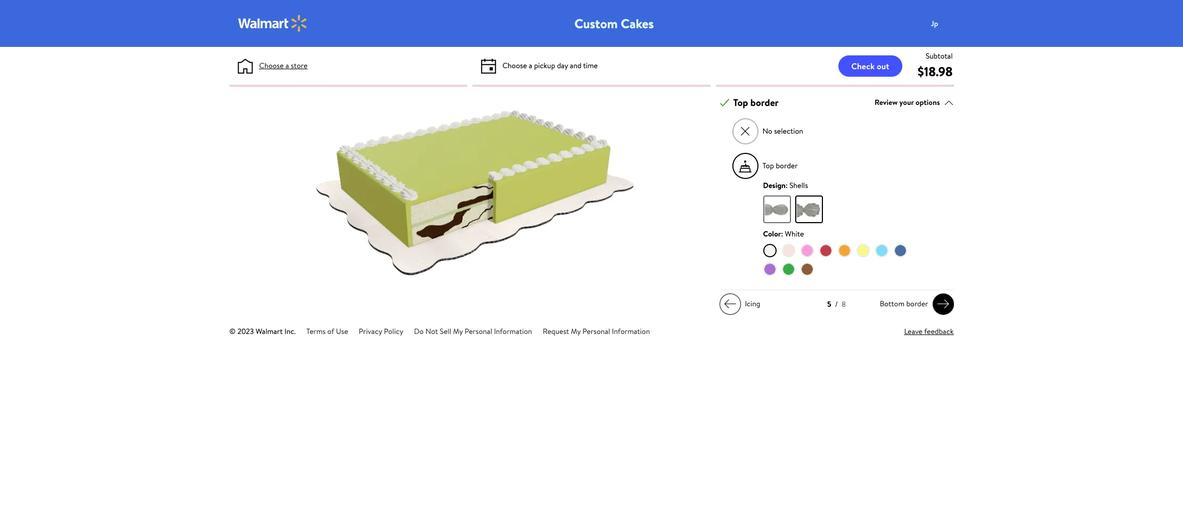 Task type: describe. For each thing, give the bounding box(es) containing it.
privacy policy link
[[359, 326, 403, 337]]

selection
[[774, 126, 803, 136]]

check out button
[[838, 55, 902, 76]]

1 information from the left
[[494, 326, 532, 337]]

terms of use link
[[306, 326, 348, 337]]

sell
[[440, 326, 451, 337]]

up arrow image
[[944, 98, 954, 107]]

bottom border
[[880, 298, 928, 309]]

no selection
[[763, 126, 803, 136]]

terms
[[306, 326, 326, 337]]

top for no selection
[[733, 96, 748, 109]]

choose for choose a pickup day and time
[[502, 60, 527, 71]]

©
[[229, 326, 236, 337]]

pickup
[[534, 60, 555, 71]]

icing link
[[719, 293, 765, 315]]

feedback
[[924, 326, 954, 337]]

use
[[336, 326, 348, 337]]

top for shells
[[763, 160, 774, 171]]

$18.98
[[918, 62, 953, 80]]

ok image
[[720, 98, 729, 107]]

white
[[785, 229, 804, 239]]

/
[[835, 299, 838, 309]]

review your options
[[875, 97, 940, 108]]

request my personal information
[[543, 326, 650, 337]]

color : white
[[763, 229, 804, 239]]

2 information from the left
[[612, 326, 650, 337]]

a for pickup
[[529, 60, 532, 71]]

options
[[916, 97, 940, 108]]

leave
[[904, 326, 923, 337]]

check
[[851, 60, 875, 72]]

border for no selection
[[750, 96, 779, 109]]

do not sell my personal information
[[414, 326, 532, 337]]

design : shells
[[763, 180, 808, 191]]

jp button
[[924, 13, 967, 34]]

review your options link
[[875, 95, 954, 110]]

choose a pickup day and time
[[502, 60, 598, 71]]

not
[[425, 326, 438, 337]]

5
[[827, 299, 831, 309]]

policy
[[384, 326, 403, 337]]

review
[[875, 97, 898, 108]]

do not sell my personal information link
[[414, 326, 532, 337]]

do
[[414, 326, 424, 337]]

1 my from the left
[[453, 326, 463, 337]]

5 / 8
[[827, 299, 846, 309]]

request
[[543, 326, 569, 337]]

subtotal
[[926, 51, 953, 61]]

privacy policy
[[359, 326, 403, 337]]

of
[[327, 326, 334, 337]]

your
[[899, 97, 914, 108]]

store
[[291, 60, 308, 71]]

custom cakes
[[574, 14, 654, 32]]

1 personal from the left
[[465, 326, 492, 337]]

8
[[842, 299, 846, 309]]



Task type: vqa. For each thing, say whether or not it's contained in the screenshot.
TABASCO
no



Task type: locate. For each thing, give the bounding box(es) containing it.
walmart
[[256, 326, 283, 337]]

1 a from the left
[[286, 60, 289, 71]]

a
[[286, 60, 289, 71], [529, 60, 532, 71]]

request my personal information link
[[543, 326, 650, 337]]

1 horizontal spatial personal
[[582, 326, 610, 337]]

2 vertical spatial border
[[906, 298, 928, 309]]

choose a store
[[259, 60, 308, 71]]

inc.
[[284, 326, 296, 337]]

choose
[[259, 60, 284, 71], [502, 60, 527, 71]]

2023
[[237, 326, 254, 337]]

my right request
[[571, 326, 581, 337]]

personal
[[465, 326, 492, 337], [582, 326, 610, 337]]

1 vertical spatial top border
[[763, 160, 798, 171]]

border up design : shells
[[776, 160, 798, 171]]

0 vertical spatial top
[[733, 96, 748, 109]]

choose a store link
[[259, 60, 308, 71]]

0 vertical spatial border
[[750, 96, 779, 109]]

personal right sell
[[465, 326, 492, 337]]

icon for continue arrow image inside the bottom border link
[[937, 297, 949, 311]]

1 choose from the left
[[259, 60, 284, 71]]

border for shells
[[776, 160, 798, 171]]

terms of use
[[306, 326, 348, 337]]

0 horizontal spatial :
[[781, 229, 783, 239]]

top border up design : shells
[[763, 160, 798, 171]]

border right bottom
[[906, 298, 928, 309]]

1 horizontal spatial information
[[612, 326, 650, 337]]

1 horizontal spatial a
[[529, 60, 532, 71]]

1 vertical spatial :
[[781, 229, 783, 239]]

cakes
[[621, 14, 654, 32]]

top
[[733, 96, 748, 109], [763, 160, 774, 171]]

2 personal from the left
[[582, 326, 610, 337]]

:
[[786, 180, 788, 191], [781, 229, 783, 239]]

top up design
[[763, 160, 774, 171]]

information
[[494, 326, 532, 337], [612, 326, 650, 337]]

day
[[557, 60, 568, 71]]

out
[[877, 60, 889, 72]]

choose left store
[[259, 60, 284, 71]]

subtotal $18.98
[[918, 51, 953, 80]]

2 my from the left
[[571, 326, 581, 337]]

: left 'shells'
[[786, 180, 788, 191]]

1 horizontal spatial my
[[571, 326, 581, 337]]

choose left pickup
[[502, 60, 527, 71]]

0 horizontal spatial personal
[[465, 326, 492, 337]]

0 vertical spatial :
[[786, 180, 788, 191]]

: for color
[[781, 229, 783, 239]]

color
[[763, 229, 781, 239]]

personal right request
[[582, 326, 610, 337]]

1 horizontal spatial icon for continue arrow image
[[937, 297, 949, 311]]

: left white
[[781, 229, 783, 239]]

leave feedback button
[[904, 326, 954, 337]]

a left pickup
[[529, 60, 532, 71]]

© 2023 walmart inc.
[[229, 326, 296, 337]]

1 horizontal spatial choose
[[502, 60, 527, 71]]

review your options element
[[875, 97, 940, 108]]

: for design
[[786, 180, 788, 191]]

top border up remove icon
[[733, 96, 779, 109]]

check out
[[851, 60, 889, 72]]

and
[[570, 60, 581, 71]]

bottom border link
[[875, 293, 954, 315]]

choose for choose a store
[[259, 60, 284, 71]]

top border for shells
[[763, 160, 798, 171]]

2 icon for continue arrow image from the left
[[937, 297, 949, 311]]

icon for continue arrow image left icing
[[724, 297, 736, 311]]

top right ok "image"
[[733, 96, 748, 109]]

icon for continue arrow image inside the icing link
[[724, 297, 736, 311]]

0 horizontal spatial a
[[286, 60, 289, 71]]

border up "no"
[[750, 96, 779, 109]]

leave feedback
[[904, 326, 954, 337]]

top border for no selection
[[733, 96, 779, 109]]

2 choose from the left
[[502, 60, 527, 71]]

bottom
[[880, 298, 904, 309]]

custom
[[574, 14, 618, 32]]

remove image
[[739, 125, 751, 137]]

1 vertical spatial border
[[776, 160, 798, 171]]

1 icon for continue arrow image from the left
[[724, 297, 736, 311]]

no
[[763, 126, 772, 136]]

privacy
[[359, 326, 382, 337]]

0 horizontal spatial top
[[733, 96, 748, 109]]

0 horizontal spatial my
[[453, 326, 463, 337]]

2 a from the left
[[529, 60, 532, 71]]

0 horizontal spatial information
[[494, 326, 532, 337]]

a for store
[[286, 60, 289, 71]]

1 horizontal spatial top
[[763, 160, 774, 171]]

jp
[[931, 18, 938, 28]]

my
[[453, 326, 463, 337], [571, 326, 581, 337]]

time
[[583, 60, 598, 71]]

icon for continue arrow image
[[724, 297, 736, 311], [937, 297, 949, 311]]

0 horizontal spatial icon for continue arrow image
[[724, 297, 736, 311]]

design
[[763, 180, 786, 191]]

a left store
[[286, 60, 289, 71]]

icing
[[745, 298, 760, 309]]

back to walmart.com image
[[238, 15, 307, 32]]

top border
[[733, 96, 779, 109], [763, 160, 798, 171]]

0 vertical spatial top border
[[733, 96, 779, 109]]

icon for continue arrow image up feedback
[[937, 297, 949, 311]]

0 horizontal spatial choose
[[259, 60, 284, 71]]

shells
[[789, 180, 808, 191]]

border
[[750, 96, 779, 109], [776, 160, 798, 171], [906, 298, 928, 309]]

1 horizontal spatial :
[[786, 180, 788, 191]]

1 vertical spatial top
[[763, 160, 774, 171]]

my right sell
[[453, 326, 463, 337]]



